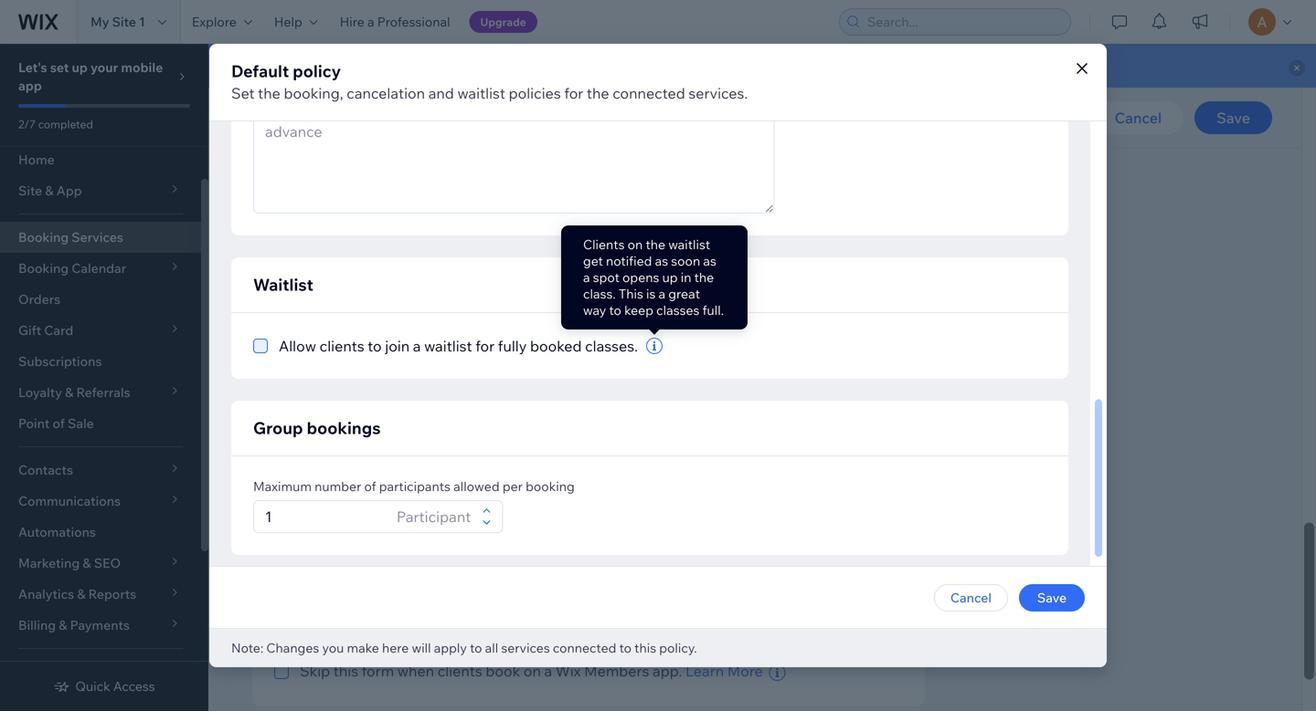 Task type: vqa. For each thing, say whether or not it's contained in the screenshot.
debit at the left of page
no



Task type: describe. For each thing, give the bounding box(es) containing it.
2 vertical spatial policy
[[353, 335, 389, 351]]

policy for default
[[293, 61, 341, 81]]

photo
[[433, 99, 473, 117]]

opens
[[622, 270, 659, 286]]

for inside default policy set the booking, cancelation and waitlist policies for the connected services.
[[564, 84, 583, 102]]

number
[[315, 479, 361, 495]]

explore
[[192, 14, 237, 30]]

booking services for booking services 'button' at left
[[252, 110, 356, 126]]

online
[[329, 452, 380, 473]]

ecommerce
[[611, 252, 684, 268]]

participants
[[379, 479, 451, 495]]

1 horizontal spatial cancel button
[[1093, 101, 1184, 134]]

weekly
[[394, 110, 439, 126]]

get
[[583, 253, 603, 269]]

edit for edit form
[[814, 613, 842, 632]]

bookings,
[[404, 252, 462, 268]]

the right "policies"
[[587, 84, 609, 102]]

to inside clients on the waitlist get notified as soon as a spot opens up in the class. this is a great way to keep classes full.
[[609, 303, 621, 319]]

a right is
[[659, 286, 665, 302]]

1 vertical spatial group
[[253, 418, 303, 439]]

2 vertical spatial clients
[[437, 663, 482, 681]]

point
[[18, 416, 50, 432]]

gallery.
[[476, 99, 525, 117]]

participant
[[397, 508, 471, 526]]

upgrade
[[480, 15, 526, 29]]

orders
[[18, 292, 60, 308]]

connect
[[463, 335, 512, 351]]

form left the or on the left
[[420, 568, 448, 584]]

help
[[274, 14, 302, 30]]

classes
[[656, 303, 700, 319]]

ability
[[424, 479, 460, 495]]

quick access
[[75, 679, 155, 695]]

custom
[[517, 568, 561, 584]]

booking inside sidebar element
[[18, 229, 69, 245]]

online bookings give clients the ability to book on your site.
[[329, 452, 583, 495]]

e.g., To cancel or reschedule, please contact us at least 24 hours in advance text field
[[254, 94, 774, 213]]

hire
[[340, 14, 364, 30]]

clients on the waitlist get notified as soon as a spot opens up in the class. this is a great way to keep classes full.
[[583, 237, 724, 319]]

this up app.
[[634, 641, 656, 657]]

0 vertical spatial cancel
[[1115, 109, 1162, 127]]

my
[[90, 14, 109, 30]]

2/7
[[18, 117, 36, 131]]

2 as from the left
[[703, 253, 716, 269]]

book inside option
[[486, 663, 520, 681]]

edit form button
[[776, 606, 903, 639]]

booking policy
[[274, 309, 390, 329]]

maximum
[[253, 479, 312, 495]]

booking services for booking services link on the left of page
[[18, 229, 123, 245]]

notified
[[606, 253, 652, 269]]

1 horizontal spatial booking
[[526, 479, 575, 495]]

default
[[323, 568, 365, 584]]

cover
[[317, 99, 355, 117]]

use
[[274, 568, 297, 584]]

hire a professional link
[[329, 0, 461, 44]]

to right want
[[448, 335, 460, 351]]

0 horizontal spatial you
[[322, 641, 344, 657]]

booking form use the default booking form or create a custom form for this service.
[[274, 541, 685, 584]]

1 horizontal spatial save button
[[1195, 101, 1272, 134]]

default
[[231, 61, 289, 81]]

booking,
[[284, 84, 343, 102]]

this inside the booking form use the default booking form or create a custom form for this service.
[[615, 568, 637, 584]]

automations link
[[0, 517, 201, 548]]

select which policy you want to connect to this service.
[[274, 335, 600, 351]]

allowed
[[453, 479, 500, 495]]

1 horizontal spatial of
[[364, 479, 376, 495]]

to
[[319, 252, 333, 268]]

subscriptions
[[18, 354, 102, 370]]

this
[[619, 286, 643, 302]]

or
[[451, 568, 463, 584]]

which
[[315, 335, 350, 351]]

weekly group sessions button
[[385, 104, 545, 132]]

booking up 'select'
[[274, 309, 339, 329]]

form inside option
[[362, 663, 394, 681]]

booked
[[530, 337, 582, 356]]

edit policy
[[809, 381, 881, 399]]

wix
[[555, 663, 581, 681]]

create
[[466, 568, 504, 584]]

business
[[544, 252, 597, 268]]

policy
[[840, 381, 881, 399]]

automations
[[18, 525, 96, 541]]

and inside default policy set the booking, cancelation and waitlist policies for the connected services.
[[428, 84, 454, 102]]

book inside online bookings give clients the ability to book on your site.
[[478, 479, 508, 495]]

more
[[727, 663, 763, 681]]

maximum number of participants allowed per booking
[[253, 479, 575, 495]]

save for save button to the bottom
[[1037, 590, 1067, 606]]

view plans button
[[778, 252, 843, 269]]

point of sale link
[[0, 409, 201, 440]]

here
[[382, 641, 409, 657]]

set
[[231, 84, 255, 102]]

a down get
[[583, 270, 590, 286]]

booking inside the booking form use the default booking form or create a custom form for this service.
[[274, 541, 339, 561]]

way
[[583, 303, 606, 319]]

1 vertical spatial cancel
[[950, 590, 992, 606]]

in
[[681, 270, 691, 286]]

up inside clients on the waitlist get notified as soon as a spot opens up in the class. this is a great way to keep classes full.
[[662, 270, 678, 286]]

your inside let's set up your mobile app
[[90, 59, 118, 75]]

upgrade
[[465, 252, 516, 268]]

service. inside the booking form use the default booking form or create a custom form for this service.
[[640, 568, 685, 584]]

booking services button
[[243, 104, 365, 132]]

great
[[668, 286, 700, 302]]

allow clients to join a waitlist for fully booked classes.
[[279, 337, 638, 356]]

0 horizontal spatial cancel button
[[934, 585, 1008, 612]]

a inside the booking form use the default booking form or create a custom form for this service.
[[507, 568, 514, 584]]

image
[[358, 99, 400, 117]]

when
[[397, 663, 434, 681]]

to up members
[[619, 641, 632, 657]]

form up the default
[[343, 541, 380, 561]]

policy for booking
[[343, 309, 390, 329]]

on inside online bookings give clients the ability to book on your site.
[[511, 479, 527, 495]]

plan.
[[744, 252, 773, 268]]

home link
[[0, 144, 201, 175]]

changes
[[266, 641, 319, 657]]



Task type: locate. For each thing, give the bounding box(es) containing it.
0 vertical spatial connected
[[613, 84, 685, 102]]

services down booking,
[[305, 110, 356, 126]]

form right custom
[[564, 568, 592, 584]]

policy up join in the top left of the page
[[343, 309, 390, 329]]

this inside option
[[333, 663, 358, 681]]

1 vertical spatial you
[[322, 641, 344, 657]]

to left all
[[470, 641, 482, 657]]

to right upgrade
[[519, 252, 531, 268]]

of left sale
[[53, 416, 65, 432]]

clients down online
[[359, 479, 398, 495]]

a right create
[[507, 568, 514, 584]]

clients
[[583, 237, 625, 253]]

to inside online bookings give clients the ability to book on your site.
[[463, 479, 475, 495]]

connected left services.
[[613, 84, 685, 102]]

service. down way
[[554, 335, 600, 351]]

policy.
[[659, 641, 697, 657]]

learn more link
[[685, 661, 763, 683]]

1 vertical spatial cancel button
[[934, 585, 1008, 612]]

booking services up orders link
[[18, 229, 123, 245]]

add
[[274, 99, 303, 117]]

sessions
[[483, 110, 536, 126]]

edit left policy
[[809, 381, 836, 399]]

a right add
[[306, 99, 314, 117]]

group right "weekly"
[[441, 110, 480, 126]]

to right ability
[[463, 479, 475, 495]]

0 horizontal spatial of
[[53, 416, 65, 432]]

join
[[385, 337, 410, 356]]

0 vertical spatial book
[[478, 479, 508, 495]]

clients inside online bookings give clients the ability to book on your site.
[[359, 479, 398, 495]]

booking right the per
[[526, 479, 575, 495]]

you
[[392, 335, 413, 351], [322, 641, 344, 657]]

0 horizontal spatial as
[[655, 253, 668, 269]]

sidebar element
[[0, 44, 208, 712]]

this down make at the left bottom of the page
[[333, 663, 358, 681]]

book down all
[[486, 663, 520, 681]]

the down default
[[258, 84, 280, 102]]

service.
[[554, 335, 600, 351], [640, 568, 685, 584]]

for left fully
[[475, 337, 495, 356]]

and left photo
[[404, 99, 429, 117]]

skip
[[300, 663, 330, 681]]

and inside images add a cover image and photo gallery.
[[404, 99, 429, 117]]

sale
[[68, 416, 94, 432]]

want
[[416, 335, 445, 351]]

0 horizontal spatial cancel
[[950, 590, 992, 606]]

1 vertical spatial bookings
[[384, 452, 456, 473]]

fully
[[498, 337, 527, 356]]

on inside clients on the waitlist get notified as soon as a spot opens up in the class. this is a great way to keep classes full.
[[628, 237, 643, 253]]

1 horizontal spatial you
[[392, 335, 413, 351]]

the
[[258, 84, 280, 102], [587, 84, 609, 102], [646, 237, 665, 253], [694, 270, 714, 286], [401, 479, 421, 495], [300, 568, 320, 584]]

0 horizontal spatial booking
[[368, 568, 417, 584]]

booking down images
[[252, 110, 302, 126]]

upgrade button
[[469, 11, 537, 33]]

0 vertical spatial for
[[564, 84, 583, 102]]

service. up policy.
[[640, 568, 685, 584]]

save for right save button
[[1217, 109, 1250, 127]]

of inside "link"
[[53, 416, 65, 432]]

booking services inside sidebar element
[[18, 229, 123, 245]]

group bookings
[[253, 418, 381, 439]]

as left the soon
[[655, 253, 668, 269]]

cancel
[[1115, 109, 1162, 127], [950, 590, 992, 606]]

booking up use
[[274, 541, 339, 561]]

to right way
[[609, 303, 621, 319]]

up left in on the top right of page
[[662, 270, 678, 286]]

Allow clients to join a waitlist for fully booked classes. checkbox
[[253, 335, 1046, 357]]

0 vertical spatial group
[[441, 110, 480, 126]]

images
[[274, 75, 332, 96]]

for
[[564, 84, 583, 102], [475, 337, 495, 356], [595, 568, 612, 584]]

members
[[584, 663, 649, 681]]

0 vertical spatial on
[[628, 237, 643, 253]]

your left mobile
[[90, 59, 118, 75]]

0 vertical spatial save button
[[1195, 101, 1272, 134]]

the right use
[[300, 568, 320, 584]]

1 horizontal spatial as
[[703, 253, 716, 269]]

1 horizontal spatial your
[[529, 479, 556, 495]]

0 vertical spatial you
[[392, 335, 413, 351]]

0 vertical spatial bookings
[[307, 418, 381, 439]]

online
[[365, 252, 401, 268]]

1 vertical spatial for
[[475, 337, 495, 356]]

the inside the booking form use the default booking form or create a custom form for this service.
[[300, 568, 320, 584]]

professional
[[377, 14, 450, 30]]

0 vertical spatial your
[[90, 59, 118, 75]]

cancelation
[[347, 84, 425, 102]]

on
[[628, 237, 643, 253], [511, 479, 527, 495], [524, 663, 541, 681]]

hire a professional
[[340, 14, 450, 30]]

Search... field
[[862, 9, 1065, 35]]

1 horizontal spatial service.
[[640, 568, 685, 584]]

1 vertical spatial booking
[[368, 568, 417, 584]]

will
[[412, 641, 431, 657]]

1 vertical spatial edit
[[814, 613, 842, 632]]

bookings
[[307, 418, 381, 439], [384, 452, 456, 473]]

a inside option
[[544, 663, 552, 681]]

waitlist inside default policy set the booking, cancelation and waitlist policies for the connected services.
[[457, 84, 505, 102]]

note:
[[231, 641, 263, 657]]

booking inside 'button'
[[252, 110, 302, 126]]

home
[[18, 152, 55, 168]]

up
[[72, 59, 88, 75], [662, 270, 678, 286]]

bookings up online
[[307, 418, 381, 439]]

of right give
[[364, 479, 376, 495]]

1 as from the left
[[655, 253, 668, 269]]

to right connect
[[515, 335, 527, 351]]

as
[[655, 253, 668, 269], [703, 253, 716, 269]]

your inside online bookings give clients the ability to book on your site.
[[529, 479, 556, 495]]

0 horizontal spatial your
[[90, 59, 118, 75]]

connected inside default policy set the booking, cancelation and waitlist policies for the connected services.
[[613, 84, 685, 102]]

up inside let's set up your mobile app
[[72, 59, 88, 75]]

and up weekly group sessions at the left top of page
[[428, 84, 454, 102]]

0 horizontal spatial save
[[1037, 590, 1067, 606]]

waitlist right join in the top left of the page
[[424, 337, 472, 356]]

let's set up your mobile app
[[18, 59, 163, 94]]

services for booking services 'button' at left
[[305, 110, 356, 126]]

app
[[18, 78, 42, 94]]

point of sale
[[18, 416, 94, 432]]

0 vertical spatial cancel button
[[1093, 101, 1184, 134]]

apply
[[434, 641, 467, 657]]

waitlist inside clients on the waitlist get notified as soon as a spot opens up in the class. this is a great way to keep classes full.
[[668, 237, 710, 253]]

connected
[[613, 84, 685, 102], [553, 641, 616, 657]]

1
[[139, 14, 145, 30]]

booking services down booking,
[[252, 110, 356, 126]]

clients down note: changes you make here will apply to all services connected to this policy.
[[437, 663, 482, 681]]

bookings for online
[[384, 452, 456, 473]]

None checkbox
[[274, 661, 788, 685]]

classes.
[[585, 337, 638, 356]]

1 horizontal spatial for
[[564, 84, 583, 102]]

orders link
[[0, 284, 201, 315]]

services inside sidebar element
[[72, 229, 123, 245]]

1 vertical spatial up
[[662, 270, 678, 286]]

1 vertical spatial policy
[[343, 309, 390, 329]]

this right custom
[[615, 568, 637, 584]]

for inside the booking form use the default booking form or create a custom form for this service.
[[595, 568, 612, 584]]

on right allowed
[[511, 479, 527, 495]]

for right custom
[[595, 568, 612, 584]]

2 vertical spatial waitlist
[[424, 337, 472, 356]]

up right the set
[[72, 59, 88, 75]]

booking
[[526, 479, 575, 495], [368, 568, 417, 584]]

make
[[347, 641, 379, 657]]

to take online bookings, upgrade to a business & ecommerce premium plan. view plans
[[319, 252, 843, 268]]

services up orders link
[[72, 229, 123, 245]]

keep
[[624, 303, 653, 319]]

0 vertical spatial services
[[305, 110, 356, 126]]

0 horizontal spatial up
[[72, 59, 88, 75]]

0 vertical spatial booking services
[[252, 110, 356, 126]]

1 vertical spatial on
[[511, 479, 527, 495]]

give
[[329, 479, 356, 495]]

waitlist up weekly group sessions at the left top of page
[[457, 84, 505, 102]]

0 vertical spatial of
[[53, 416, 65, 432]]

0 vertical spatial clients
[[320, 337, 364, 356]]

2 vertical spatial on
[[524, 663, 541, 681]]

booking inside the booking form use the default booking form or create a custom form for this service.
[[368, 568, 417, 584]]

on inside option
[[524, 663, 541, 681]]

waitlist
[[253, 275, 313, 295]]

my site 1
[[90, 14, 145, 30]]

site.
[[559, 479, 583, 495]]

1 vertical spatial of
[[364, 479, 376, 495]]

the inside online bookings give clients the ability to book on your site.
[[401, 479, 421, 495]]

allow
[[279, 337, 316, 356]]

waitlist up the soon
[[668, 237, 710, 253]]

help button
[[263, 0, 329, 44]]

Maximum number of participants allowed per booking text field
[[260, 502, 391, 533]]

policy inside default policy set the booking, cancelation and waitlist policies for the connected services.
[[293, 61, 341, 81]]

1 horizontal spatial up
[[662, 270, 678, 286]]

services for booking services link on the left of page
[[72, 229, 123, 245]]

0 vertical spatial service.
[[554, 335, 600, 351]]

1 vertical spatial services
[[72, 229, 123, 245]]

1 horizontal spatial save
[[1217, 109, 1250, 127]]

policy right which
[[353, 335, 389, 351]]

note: changes you make here will apply to all services connected to this policy.
[[231, 641, 697, 657]]

edit left form
[[814, 613, 842, 632]]

services.
[[689, 84, 748, 102]]

this right fully
[[530, 335, 552, 351]]

booking right the default
[[368, 568, 417, 584]]

you left want
[[392, 335, 413, 351]]

0 vertical spatial edit
[[809, 381, 836, 399]]

soon
[[671, 253, 700, 269]]

1 horizontal spatial bookings
[[384, 452, 456, 473]]

a left the business
[[534, 252, 541, 268]]

spot
[[593, 270, 620, 286]]

1 horizontal spatial booking services
[[252, 110, 356, 126]]

your
[[90, 59, 118, 75], [529, 479, 556, 495]]

the left ability
[[401, 479, 421, 495]]

booking services
[[252, 110, 356, 126], [18, 229, 123, 245]]

app.
[[653, 663, 682, 681]]

select
[[274, 335, 312, 351]]

for inside checkbox
[[475, 337, 495, 356]]

your left site.
[[529, 479, 556, 495]]

0 horizontal spatial for
[[475, 337, 495, 356]]

none checkbox containing skip this form when clients book on a wix members app.
[[274, 661, 788, 685]]

to
[[519, 252, 531, 268], [609, 303, 621, 319], [448, 335, 460, 351], [515, 335, 527, 351], [368, 337, 382, 356], [463, 479, 475, 495], [470, 641, 482, 657], [619, 641, 632, 657]]

0 horizontal spatial group
[[253, 418, 303, 439]]

the up notified
[[646, 237, 665, 253]]

1 horizontal spatial cancel
[[1115, 109, 1162, 127]]

a right hire
[[367, 14, 374, 30]]

bookings inside online bookings give clients the ability to book on your site.
[[384, 452, 456, 473]]

skip this form when clients book on a wix members app. learn more
[[300, 663, 763, 681]]

a inside images add a cover image and photo gallery.
[[306, 99, 314, 117]]

plans
[[811, 252, 843, 268]]

the right in on the top right of page
[[694, 270, 714, 286]]

to left join in the top left of the page
[[368, 337, 382, 356]]

to inside allow clients to join a waitlist for fully booked classes. checkbox
[[368, 337, 382, 356]]

0 horizontal spatial services
[[72, 229, 123, 245]]

0 horizontal spatial service.
[[554, 335, 600, 351]]

form down make at the left bottom of the page
[[362, 663, 394, 681]]

bookings for group
[[307, 418, 381, 439]]

0 horizontal spatial save button
[[1019, 585, 1085, 612]]

services inside 'button'
[[305, 110, 356, 126]]

1 vertical spatial booking services
[[18, 229, 123, 245]]

for right "policies"
[[564, 84, 583, 102]]

0 vertical spatial waitlist
[[457, 84, 505, 102]]

as right the soon
[[703, 253, 716, 269]]

connected up wix
[[553, 641, 616, 657]]

0 vertical spatial save
[[1217, 109, 1250, 127]]

0 horizontal spatial booking services
[[18, 229, 123, 245]]

group inside weekly group sessions button
[[441, 110, 480, 126]]

learn
[[685, 663, 724, 681]]

edit form
[[814, 613, 881, 632]]

a left wix
[[544, 663, 552, 681]]

None field
[[281, 375, 722, 406], [281, 607, 727, 638], [281, 375, 722, 406], [281, 607, 727, 638]]

on down services
[[524, 663, 541, 681]]

0 vertical spatial booking
[[526, 479, 575, 495]]

1 vertical spatial waitlist
[[668, 237, 710, 253]]

0 horizontal spatial bookings
[[307, 418, 381, 439]]

1 horizontal spatial group
[[441, 110, 480, 126]]

edit for edit policy
[[809, 381, 836, 399]]

1 vertical spatial your
[[529, 479, 556, 495]]

2/7 completed
[[18, 117, 93, 131]]

you up skip
[[322, 641, 344, 657]]

0 vertical spatial policy
[[293, 61, 341, 81]]

1 vertical spatial save button
[[1019, 585, 1085, 612]]

set
[[50, 59, 69, 75]]

group up maximum
[[253, 418, 303, 439]]

1 vertical spatial service.
[[640, 568, 685, 584]]

a inside checkbox
[[413, 337, 421, 356]]

booking services inside 'button'
[[252, 110, 356, 126]]

access
[[113, 679, 155, 695]]

save
[[1217, 109, 1250, 127], [1037, 590, 1067, 606]]

premium
[[687, 252, 741, 268]]

let's
[[18, 59, 47, 75]]

2 horizontal spatial for
[[595, 568, 612, 584]]

2 vertical spatial for
[[595, 568, 612, 584]]

0 vertical spatial up
[[72, 59, 88, 75]]

booking up orders
[[18, 229, 69, 245]]

clients inside checkbox
[[320, 337, 364, 356]]

&
[[600, 252, 608, 268]]

1 vertical spatial connected
[[553, 641, 616, 657]]

subscriptions link
[[0, 346, 201, 377]]

policy up booking,
[[293, 61, 341, 81]]

clients
[[320, 337, 364, 356], [359, 479, 398, 495], [437, 663, 482, 681]]

on up notified
[[628, 237, 643, 253]]

mobile
[[121, 59, 163, 75]]

is
[[646, 286, 656, 302]]

1 vertical spatial book
[[486, 663, 520, 681]]

bookings up "participants"
[[384, 452, 456, 473]]

1 vertical spatial clients
[[359, 479, 398, 495]]

1 horizontal spatial services
[[305, 110, 356, 126]]

clients down booking policy
[[320, 337, 364, 356]]

a right join in the top left of the page
[[413, 337, 421, 356]]

book right ability
[[478, 479, 508, 495]]

form
[[845, 613, 881, 632]]

group
[[441, 110, 480, 126], [253, 418, 303, 439]]

waitlist inside checkbox
[[424, 337, 472, 356]]

1 vertical spatial save
[[1037, 590, 1067, 606]]

class.
[[583, 286, 616, 302]]



